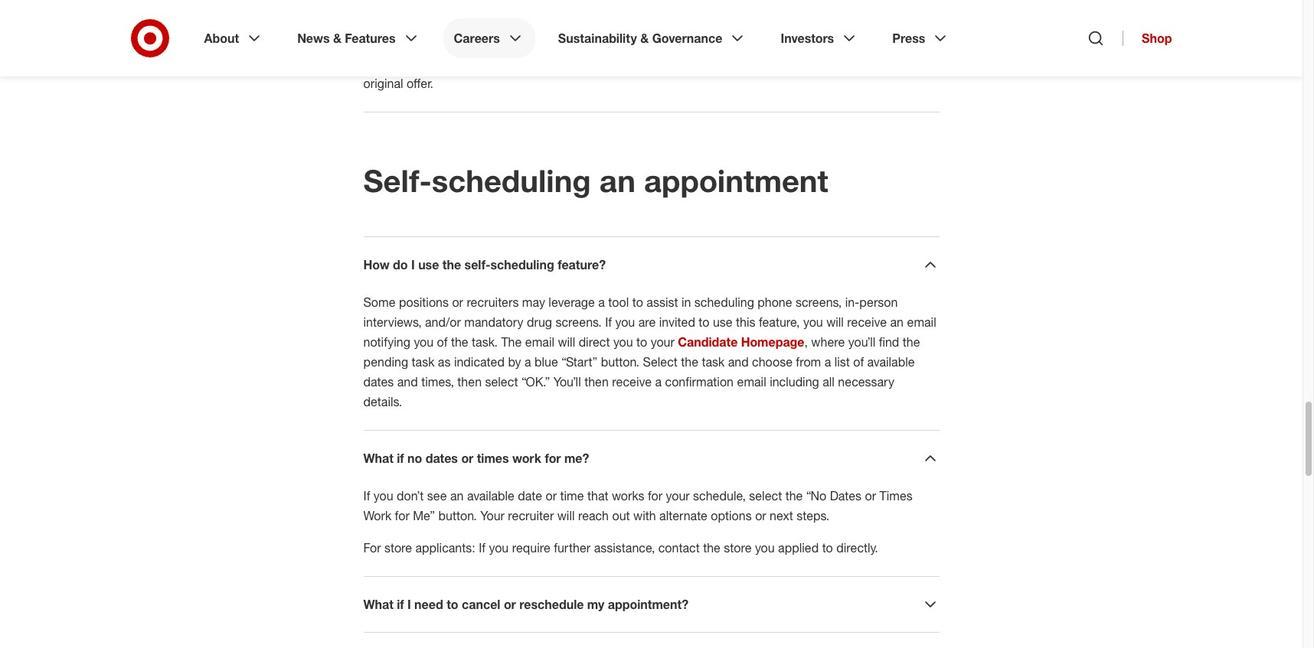 Task type: locate. For each thing, give the bounding box(es) containing it.
shop link
[[1123, 31, 1172, 46]]

if down tool at the top of the page
[[605, 315, 612, 330]]

what inside dropdown button
[[363, 451, 394, 466]]

your inside if you don't see an available date or time that works for your schedule, select the "no dates or times work for me" button. your recruiter will reach out with alternate options or next steps.
[[666, 489, 690, 504]]

2 horizontal spatial if
[[605, 315, 612, 330]]

recruiters
[[467, 295, 519, 310]]

1 horizontal spatial candidate homepage link
[[678, 335, 804, 350]]

1 vertical spatial i
[[407, 597, 411, 613]]

2 vertical spatial of
[[853, 355, 864, 370]]

0 horizontal spatial task
[[412, 355, 435, 370]]

0 vertical spatial candidate homepage link
[[438, 36, 565, 51]]

confirmation
[[665, 374, 734, 390]]

dates up details.
[[363, 374, 394, 390]]

1 horizontal spatial select
[[851, 36, 886, 51]]

find
[[879, 335, 899, 350]]

2 & from the left
[[640, 31, 649, 46]]

works
[[612, 489, 644, 504]]

how
[[363, 257, 390, 273]]

offer."
[[721, 56, 754, 71]]

0 horizontal spatial receive
[[612, 374, 652, 390]]

and down candidate homepage
[[728, 355, 749, 370]]

1 horizontal spatial for
[[545, 451, 561, 466]]

& inside 'link'
[[333, 31, 342, 46]]

receive
[[847, 315, 887, 330], [612, 374, 652, 390]]

0 vertical spatial select
[[851, 36, 886, 51]]

candidate homepage link for task
[[678, 335, 804, 350]]

0 vertical spatial scheduling
[[432, 162, 591, 199]]

task up confirmation
[[702, 355, 725, 370]]

to down are
[[636, 335, 647, 350]]

or inside what if i need to cancel or reschedule my appointment? "dropdown button"
[[504, 597, 516, 613]]

1 horizontal spatial an
[[600, 162, 636, 199]]

1 horizontal spatial then
[[584, 374, 609, 390]]

1 vertical spatial select
[[749, 489, 782, 504]]

to right link
[[594, 56, 605, 71]]

some positions or recruiters may leverage a tool to assist in scheduling phone screens, in-person interviews, and/or mandatory drug screens. if you are invited to use this feature, you will receive an email notifying you of the task. the email will direct you to your
[[363, 295, 936, 350]]

a right by
[[525, 355, 531, 370]]

1 vertical spatial for
[[648, 489, 663, 504]]

2 vertical spatial your
[[666, 489, 690, 504]]

0 vertical spatial receive
[[847, 315, 887, 330]]

select inside the , where you'll find the pending task as indicated by a blue "start" button. select the task and choose from a list of available dates and times, then select "ok." you'll then receive a confirmation email including all necessary details.
[[643, 355, 678, 370]]

reach
[[578, 509, 609, 524]]

choose
[[752, 355, 793, 370]]

a left confirmation
[[655, 374, 662, 390]]

or left next
[[755, 509, 766, 524]]

if inside what if no dates or times work for me? dropdown button
[[397, 451, 404, 466]]

button. inside if you don't see an available date or time that works for your schedule, select the "no dates or times work for me" button. your recruiter will reach out with alternate options or next steps.
[[439, 509, 477, 524]]

for up with
[[648, 489, 663, 504]]

of inside the , where you'll find the pending task as indicated by a blue "start" button. select the task and choose from a list of available dates and times, then select "ok." you'll then receive a confirmation email including all necessary details.
[[853, 355, 864, 370]]

what if no dates or times work for me? region
[[363, 468, 939, 558]]

including
[[770, 374, 819, 390]]

recruiter
[[508, 509, 554, 524]]

1 horizontal spatial available
[[867, 355, 915, 370]]

use right do
[[418, 257, 439, 273]]

button. inside the , where you'll find the pending task as indicated by a blue "start" button. select the task and choose from a list of available dates and times, then select "ok." you'll then receive a confirmation email including all necessary details.
[[601, 355, 640, 370]]

if down the your
[[479, 541, 486, 556]]

appointment?
[[608, 597, 689, 613]]

will left the take
[[785, 56, 803, 71]]

of inside and navigate to the "my tasks" section of the page. select the "completed" tab, and you will see the link to "review conditional offer." that will take you back to the original offer.
[[783, 36, 793, 51]]

0 horizontal spatial of
[[437, 335, 448, 350]]

if up the work
[[363, 489, 370, 504]]

1 vertical spatial if
[[397, 597, 404, 613]]

1 vertical spatial your
[[651, 335, 675, 350]]

1 if from the top
[[397, 451, 404, 466]]

2 horizontal spatial of
[[853, 355, 864, 370]]

and up link
[[568, 36, 589, 51]]

0 horizontal spatial use
[[418, 257, 439, 273]]

further
[[554, 541, 591, 556]]

1 vertical spatial select
[[643, 355, 678, 370]]

for left the me?
[[545, 451, 561, 466]]

candidate homepage link for will
[[438, 36, 565, 51]]

candidate up tab,
[[438, 36, 498, 51]]

2 vertical spatial an
[[450, 489, 464, 504]]

for
[[545, 451, 561, 466], [648, 489, 663, 504], [395, 509, 410, 524]]

will inside if you don't see an available date or time that works for your schedule, select the "no dates or times work for me" button. your recruiter will reach out with alternate options or next steps.
[[557, 509, 575, 524]]

0 vertical spatial an
[[600, 162, 636, 199]]

1 horizontal spatial see
[[528, 56, 548, 71]]

the left task.
[[451, 335, 468, 350]]

1 vertical spatial receive
[[612, 374, 652, 390]]

0 horizontal spatial an
[[450, 489, 464, 504]]

your right into
[[411, 36, 435, 51]]

0 horizontal spatial available
[[467, 489, 515, 504]]

see up me"
[[427, 489, 447, 504]]

0 vertical spatial for
[[545, 451, 561, 466]]

careers link
[[443, 18, 535, 58]]

0 horizontal spatial homepage
[[502, 36, 565, 51]]

to right applied
[[822, 541, 833, 556]]

options
[[711, 509, 752, 524]]

0 vertical spatial dates
[[363, 374, 394, 390]]

1 what from the top
[[363, 451, 394, 466]]

2 if from the top
[[397, 597, 404, 613]]

details.
[[363, 394, 402, 410]]

screens.
[[556, 315, 602, 330]]

1 vertical spatial use
[[713, 315, 733, 330]]

0 vertical spatial use
[[418, 257, 439, 273]]

homepage right careers
[[502, 36, 565, 51]]

0 horizontal spatial store
[[384, 541, 412, 556]]

news
[[297, 31, 330, 46]]

feature,
[[759, 315, 800, 330]]

you down tool at the top of the page
[[615, 315, 635, 330]]

if left no
[[397, 451, 404, 466]]

an
[[600, 162, 636, 199], [890, 315, 904, 330], [450, 489, 464, 504]]

1 vertical spatial scheduling
[[491, 257, 554, 273]]

1 vertical spatial what
[[363, 597, 394, 613]]

1 vertical spatial of
[[437, 335, 448, 350]]

invited
[[659, 315, 695, 330]]

select inside and navigate to the "my tasks" section of the page. select the "completed" tab, and you will see the link to "review conditional offer." that will take you back to the original offer.
[[851, 36, 886, 51]]

if inside what if i need to cancel or reschedule my appointment? "dropdown button"
[[397, 597, 404, 613]]

the
[[656, 36, 674, 51], [797, 36, 814, 51], [890, 36, 907, 51], [551, 56, 569, 71], [900, 56, 918, 71], [443, 257, 461, 273], [451, 335, 468, 350], [903, 335, 920, 350], [681, 355, 698, 370], [785, 489, 803, 504], [703, 541, 721, 556]]

the left "no
[[785, 489, 803, 504]]

the inside dropdown button
[[443, 257, 461, 273]]

how do i use the self-scheduling feature? button
[[363, 256, 939, 274]]

0 vertical spatial see
[[528, 56, 548, 71]]

available
[[867, 355, 915, 370], [467, 489, 515, 504]]

you left applied
[[755, 541, 775, 556]]

0 vertical spatial of
[[783, 36, 793, 51]]

select down by
[[485, 374, 518, 390]]

take
[[806, 56, 829, 71]]

use left this
[[713, 315, 733, 330]]

a left tool at the top of the page
[[598, 295, 605, 310]]

button.
[[601, 355, 640, 370], [439, 509, 477, 524]]

0 horizontal spatial see
[[427, 489, 447, 504]]

0 vertical spatial button.
[[601, 355, 640, 370]]

about link
[[193, 18, 274, 58]]

self-
[[465, 257, 491, 273]]

2 horizontal spatial email
[[907, 315, 936, 330]]

0 vertical spatial homepage
[[502, 36, 565, 51]]

to
[[642, 36, 653, 51], [594, 56, 605, 71], [886, 56, 897, 71], [632, 295, 643, 310], [699, 315, 710, 330], [636, 335, 647, 350], [822, 541, 833, 556], [447, 597, 458, 613]]

button. right me"
[[439, 509, 477, 524]]

to inside what if no dates or times work for me? region
[[822, 541, 833, 556]]

conditional
[[656, 56, 718, 71]]

homepage
[[502, 36, 565, 51], [741, 335, 804, 350]]

if
[[397, 451, 404, 466], [397, 597, 404, 613]]

button. down direct
[[601, 355, 640, 370]]

no
[[407, 451, 422, 466]]

select up next
[[749, 489, 782, 504]]

dates inside what if no dates or times work for me? dropdown button
[[426, 451, 458, 466]]

then down indicated
[[457, 374, 482, 390]]

1 vertical spatial an
[[890, 315, 904, 330]]

1 horizontal spatial homepage
[[741, 335, 804, 350]]

0 vertical spatial what
[[363, 451, 394, 466]]

email inside the , where you'll find the pending task as indicated by a blue "start" button. select the task and choose from a list of available dates and times, then select "ok." you'll then receive a confirmation email including all necessary details.
[[737, 374, 766, 390]]

1 vertical spatial see
[[427, 489, 447, 504]]

your
[[480, 509, 505, 524]]

1 horizontal spatial of
[[783, 36, 793, 51]]

1 & from the left
[[333, 31, 342, 46]]

and down log into your candidate homepage
[[460, 56, 481, 71]]

2 vertical spatial if
[[479, 541, 486, 556]]

of down and/or
[[437, 335, 448, 350]]

select down some positions or recruiters may leverage a tool to assist in scheduling phone screens, in-person interviews, and/or mandatory drug screens. if you are invited to use this feature, you will receive an email notifying you of the task. the email will direct you to your
[[643, 355, 678, 370]]

1 vertical spatial button.
[[439, 509, 477, 524]]

to right "need"
[[447, 597, 458, 613]]

see left link
[[528, 56, 548, 71]]

i right do
[[411, 257, 415, 273]]

receive up you'll
[[847, 315, 887, 330]]

1 horizontal spatial candidate
[[678, 335, 738, 350]]

work
[[363, 509, 391, 524]]

& for sustainability
[[640, 31, 649, 46]]

shop
[[1142, 31, 1172, 46]]

0 horizontal spatial select
[[485, 374, 518, 390]]

candidate homepage link down this
[[678, 335, 804, 350]]

or up and/or
[[452, 295, 463, 310]]

select inside if you don't see an available date or time that works for your schedule, select the "no dates or times work for me" button. your recruiter will reach out with alternate options or next steps.
[[749, 489, 782, 504]]

then
[[457, 374, 482, 390], [584, 374, 609, 390]]

me?
[[564, 451, 589, 466]]

with
[[633, 509, 656, 524]]

dates right no
[[426, 451, 458, 466]]

your
[[411, 36, 435, 51], [651, 335, 675, 350], [666, 489, 690, 504]]

dates
[[363, 374, 394, 390], [426, 451, 458, 466]]

0 vertical spatial your
[[411, 36, 435, 51]]

0 horizontal spatial dates
[[363, 374, 394, 390]]

for down the 'don't'
[[395, 509, 410, 524]]

1 vertical spatial dates
[[426, 451, 458, 466]]

0 horizontal spatial candidate homepage link
[[438, 36, 565, 51]]

& right news
[[333, 31, 342, 46]]

how do i use the self-scheduling feature?
[[363, 257, 606, 273]]

2 vertical spatial for
[[395, 509, 410, 524]]

1 horizontal spatial select
[[749, 489, 782, 504]]

what inside "dropdown button"
[[363, 597, 394, 613]]

1 horizontal spatial button.
[[601, 355, 640, 370]]

task left as
[[412, 355, 435, 370]]

1 horizontal spatial email
[[737, 374, 766, 390]]

if left "need"
[[397, 597, 404, 613]]

what if no dates or times work for me? button
[[363, 450, 939, 468]]

2 vertical spatial scheduling
[[695, 295, 754, 310]]

1 vertical spatial email
[[525, 335, 554, 350]]

your up alternate
[[666, 489, 690, 504]]

to right invited
[[699, 315, 710, 330]]

i inside what if i need to cancel or reschedule my appointment? "dropdown button"
[[407, 597, 411, 613]]

my
[[587, 597, 605, 613]]

the
[[501, 335, 522, 350]]

next
[[770, 509, 793, 524]]

1 vertical spatial available
[[467, 489, 515, 504]]

"ok."
[[521, 374, 550, 390]]

1 horizontal spatial dates
[[426, 451, 458, 466]]

available up the your
[[467, 489, 515, 504]]

store down options
[[724, 541, 752, 556]]

i left "need"
[[407, 597, 411, 613]]

2 vertical spatial email
[[737, 374, 766, 390]]

2 horizontal spatial for
[[648, 489, 663, 504]]

some
[[363, 295, 396, 310]]

scheduling inside dropdown button
[[491, 257, 554, 273]]

candidate down invited
[[678, 335, 738, 350]]

person
[[860, 295, 898, 310]]

candidate homepage link up tab,
[[438, 36, 565, 51]]

store
[[384, 541, 412, 556], [724, 541, 752, 556]]

homepage up choose
[[741, 335, 804, 350]]

the down press
[[900, 56, 918, 71]]

assistance,
[[594, 541, 655, 556]]

use inside some positions or recruiters may leverage a tool to assist in scheduling phone screens, in-person interviews, and/or mandatory drug screens. if you are invited to use this feature, you will receive an email notifying you of the task. the email will direct you to your
[[713, 315, 733, 330]]

what left no
[[363, 451, 394, 466]]

select up "back"
[[851, 36, 886, 51]]

of right list
[[853, 355, 864, 370]]

you left require
[[489, 541, 509, 556]]

list
[[835, 355, 850, 370]]

or
[[452, 295, 463, 310], [461, 451, 473, 466], [546, 489, 557, 504], [865, 489, 876, 504], [755, 509, 766, 524], [504, 597, 516, 613]]

a left list
[[825, 355, 831, 370]]

0 vertical spatial if
[[397, 451, 404, 466]]

or right dates on the bottom of page
[[865, 489, 876, 504]]

for
[[363, 541, 381, 556]]

0 horizontal spatial candidate
[[438, 36, 498, 51]]

0 horizontal spatial if
[[363, 489, 370, 504]]

receive down are
[[612, 374, 652, 390]]

store right 'for'
[[384, 541, 412, 556]]

1 vertical spatial homepage
[[741, 335, 804, 350]]

available down find
[[867, 355, 915, 370]]

2 then from the left
[[584, 374, 609, 390]]

what left "need"
[[363, 597, 394, 613]]

i inside how do i use the self-scheduling feature? dropdown button
[[411, 257, 415, 273]]

1 horizontal spatial store
[[724, 541, 752, 556]]

and
[[568, 36, 589, 51], [460, 56, 481, 71], [728, 355, 749, 370], [397, 374, 418, 390]]

0 horizontal spatial &
[[333, 31, 342, 46]]

dates inside the , where you'll find the pending task as indicated by a blue "start" button. select the task and choose from a list of available dates and times, then select "ok." you'll then receive a confirmation email including all necessary details.
[[363, 374, 394, 390]]

1 horizontal spatial task
[[702, 355, 725, 370]]

1 horizontal spatial use
[[713, 315, 733, 330]]

1 horizontal spatial receive
[[847, 315, 887, 330]]

the right the page.
[[890, 36, 907, 51]]

you down and/or
[[414, 335, 434, 350]]

the left "my
[[656, 36, 674, 51]]

& up "review
[[640, 31, 649, 46]]

or inside some positions or recruiters may leverage a tool to assist in scheduling phone screens, in-person interviews, and/or mandatory drug screens. if you are invited to use this feature, you will receive an email notifying you of the task. the email will direct you to your
[[452, 295, 463, 310]]

or right cancel
[[504, 597, 516, 613]]

will down log into your candidate homepage
[[507, 56, 525, 71]]

0 vertical spatial available
[[867, 355, 915, 370]]

1 horizontal spatial &
[[640, 31, 649, 46]]

investors link
[[770, 18, 869, 58]]

i for if
[[407, 597, 411, 613]]

0 horizontal spatial select
[[643, 355, 678, 370]]

2 what from the top
[[363, 597, 394, 613]]

task
[[412, 355, 435, 370], [702, 355, 725, 370]]

will down the time at the bottom of page
[[557, 509, 575, 524]]

0 horizontal spatial button.
[[439, 509, 477, 524]]

will up 'where'
[[826, 315, 844, 330]]

0 vertical spatial i
[[411, 257, 415, 273]]

of right section at the top right of page
[[783, 36, 793, 51]]

your down invited
[[651, 335, 675, 350]]

1 vertical spatial if
[[363, 489, 370, 504]]

2 horizontal spatial an
[[890, 315, 904, 330]]

0 vertical spatial select
[[485, 374, 518, 390]]

1 then from the left
[[457, 374, 482, 390]]

0 vertical spatial if
[[605, 315, 612, 330]]

0 horizontal spatial then
[[457, 374, 482, 390]]

2 store from the left
[[724, 541, 752, 556]]

1 vertical spatial candidate homepage link
[[678, 335, 804, 350]]

log
[[363, 36, 384, 51]]

you up the work
[[374, 489, 393, 504]]

or left times
[[461, 451, 473, 466]]

see inside if you don't see an available date or time that works for your schedule, select the "no dates or times work for me" button. your recruiter will reach out with alternate options or next steps.
[[427, 489, 447, 504]]

assist
[[647, 295, 678, 310]]

the left self-
[[443, 257, 461, 273]]

scheduling
[[432, 162, 591, 199], [491, 257, 554, 273], [695, 295, 754, 310]]

then down "start"
[[584, 374, 609, 390]]

if
[[605, 315, 612, 330], [363, 489, 370, 504], [479, 541, 486, 556]]

times
[[477, 451, 509, 466]]



Task type: vqa. For each thing, say whether or not it's contained in the screenshot.
as at the bottom left of page
yes



Task type: describe. For each thing, give the bounding box(es) containing it.
section
[[739, 36, 779, 51]]

sustainability
[[558, 31, 637, 46]]

sustainability & governance link
[[547, 18, 758, 58]]

date
[[518, 489, 542, 504]]

that
[[587, 489, 609, 504]]

dates
[[830, 489, 862, 504]]

see inside and navigate to the "my tasks" section of the page. select the "completed" tab, and you will see the link to "review conditional offer." that will take you back to the original offer.
[[528, 56, 548, 71]]

original
[[363, 76, 403, 91]]

scheduling inside some positions or recruiters may leverage a tool to assist in scheduling phone screens, in-person interviews, and/or mandatory drug screens. if you are invited to use this feature, you will receive an email notifying you of the task. the email will direct you to your
[[695, 295, 754, 310]]

the up confirmation
[[681, 355, 698, 370]]

from
[[796, 355, 821, 370]]

as
[[438, 355, 451, 370]]

into
[[387, 36, 408, 51]]

select inside the , where you'll find the pending task as indicated by a blue "start" button. select the task and choose from a list of available dates and times, then select "ok." you'll then receive a confirmation email including all necessary details.
[[485, 374, 518, 390]]

contact
[[658, 541, 700, 556]]

use inside dropdown button
[[418, 257, 439, 273]]

available inside the , where you'll find the pending task as indicated by a blue "start" button. select the task and choose from a list of available dates and times, then select "ok." you'll then receive a confirmation email including all necessary details.
[[867, 355, 915, 370]]

,
[[804, 335, 808, 350]]

receive inside some positions or recruiters may leverage a tool to assist in scheduling phone screens, in-person interviews, and/or mandatory drug screens. if you are invited to use this feature, you will receive an email notifying you of the task. the email will direct you to your
[[847, 315, 887, 330]]

careers
[[454, 31, 500, 46]]

may
[[522, 295, 545, 310]]

you inside if you don't see an available date or time that works for your schedule, select the "no dates or times work for me" button. your recruiter will reach out with alternate options or next steps.
[[374, 489, 393, 504]]

an inside if you don't see an available date or time that works for your schedule, select the "no dates or times work for me" button. your recruiter will reach out with alternate options or next steps.
[[450, 489, 464, 504]]

don't
[[397, 489, 424, 504]]

"no
[[806, 489, 827, 504]]

steps.
[[797, 509, 830, 524]]

applicants:
[[415, 541, 475, 556]]

drug
[[527, 315, 552, 330]]

investors
[[781, 31, 834, 46]]

alternate
[[659, 509, 708, 524]]

what for what if i need to cancel or reschedule my appointment?
[[363, 597, 394, 613]]

the right find
[[903, 335, 920, 350]]

and navigate to the "my tasks" section of the page. select the "completed" tab, and you will see the link to "review conditional offer." that will take you back to the original offer.
[[363, 36, 918, 91]]

are
[[638, 315, 656, 330]]

will down screens.
[[558, 335, 575, 350]]

"completed"
[[363, 56, 433, 71]]

you down careers
[[484, 56, 504, 71]]

to right "back"
[[886, 56, 897, 71]]

need
[[414, 597, 443, 613]]

time
[[560, 489, 584, 504]]

by
[[508, 355, 521, 370]]

page.
[[818, 36, 848, 51]]

or left the time at the bottom of page
[[546, 489, 557, 504]]

appointment
[[644, 162, 828, 199]]

to right tool at the top of the page
[[632, 295, 643, 310]]

positions
[[399, 295, 449, 310]]

receive inside the , where you'll find the pending task as indicated by a blue "start" button. select the task and choose from a list of available dates and times, then select "ok." you'll then receive a confirmation email including all necessary details.
[[612, 374, 652, 390]]

a inside some positions or recruiters may leverage a tool to assist in scheduling phone screens, in-person interviews, and/or mandatory drug screens. if you are invited to use this feature, you will receive an email notifying you of the task. the email will direct you to your
[[598, 295, 605, 310]]

the inside if you don't see an available date or time that works for your schedule, select the "no dates or times work for me" button. your recruiter will reach out with alternate options or next steps.
[[785, 489, 803, 504]]

0 horizontal spatial email
[[525, 335, 554, 350]]

press
[[892, 31, 925, 46]]

tool
[[608, 295, 629, 310]]

schedule,
[[693, 489, 746, 504]]

if inside some positions or recruiters may leverage a tool to assist in scheduling phone screens, in-person interviews, and/or mandatory drug screens. if you are invited to use this feature, you will receive an email notifying you of the task. the email will direct you to your
[[605, 315, 612, 330]]

me"
[[413, 509, 435, 524]]

back
[[856, 56, 883, 71]]

"start"
[[562, 355, 598, 370]]

the up the take
[[797, 36, 814, 51]]

the inside some positions or recruiters may leverage a tool to assist in scheduling phone screens, in-person interviews, and/or mandatory drug screens. if you are invited to use this feature, you will receive an email notifying you of the task. the email will direct you to your
[[451, 335, 468, 350]]

mandatory
[[464, 315, 523, 330]]

0 vertical spatial candidate
[[438, 36, 498, 51]]

1 horizontal spatial if
[[479, 541, 486, 556]]

task.
[[472, 335, 498, 350]]

screens,
[[796, 295, 842, 310]]

all
[[823, 374, 835, 390]]

0 vertical spatial email
[[907, 315, 936, 330]]

times
[[880, 489, 913, 504]]

you right direct
[[613, 335, 633, 350]]

your inside some positions or recruiters may leverage a tool to assist in scheduling phone screens, in-person interviews, and/or mandatory drug screens. if you are invited to use this feature, you will receive an email notifying you of the task. the email will direct you to your
[[651, 335, 675, 350]]

for inside dropdown button
[[545, 451, 561, 466]]

pending
[[363, 355, 408, 370]]

out
[[612, 509, 630, 524]]

of inside some positions or recruiters may leverage a tool to assist in scheduling phone screens, in-person interviews, and/or mandatory drug screens. if you are invited to use this feature, you will receive an email notifying you of the task. the email will direct you to your
[[437, 335, 448, 350]]

in-
[[845, 295, 860, 310]]

0 horizontal spatial for
[[395, 509, 410, 524]]

work
[[512, 451, 541, 466]]

link
[[572, 56, 591, 71]]

offer.
[[407, 76, 433, 91]]

press link
[[882, 18, 961, 58]]

the right contact
[[703, 541, 721, 556]]

do
[[393, 257, 408, 273]]

that
[[758, 56, 782, 71]]

you'll
[[553, 374, 581, 390]]

navigate
[[592, 36, 639, 51]]

"review
[[608, 56, 652, 71]]

available inside if you don't see an available date or time that works for your schedule, select the "no dates or times work for me" button. your recruiter will reach out with alternate options or next steps.
[[467, 489, 515, 504]]

"my
[[677, 36, 698, 51]]

self-scheduling an appointment
[[363, 162, 828, 199]]

governance
[[652, 31, 723, 46]]

to up "review
[[642, 36, 653, 51]]

2 task from the left
[[702, 355, 725, 370]]

or inside what if no dates or times work for me? dropdown button
[[461, 451, 473, 466]]

you down screens,
[[803, 315, 823, 330]]

in
[[682, 295, 691, 310]]

if for no
[[397, 451, 404, 466]]

1 vertical spatial candidate
[[678, 335, 738, 350]]

interviews,
[[363, 315, 422, 330]]

notifying
[[363, 335, 410, 350]]

reschedule
[[519, 597, 584, 613]]

you'll
[[848, 335, 876, 350]]

and down pending
[[397, 374, 418, 390]]

about
[[204, 31, 239, 46]]

if for i
[[397, 597, 404, 613]]

sustainability & governance
[[558, 31, 723, 46]]

phone
[[758, 295, 792, 310]]

tasks"
[[702, 36, 736, 51]]

for store applicants: if you require further assistance, contact the store you applied to directly.
[[363, 541, 882, 556]]

and/or
[[425, 315, 461, 330]]

what for what if no dates or times work for me?
[[363, 451, 394, 466]]

1 store from the left
[[384, 541, 412, 556]]

to inside "dropdown button"
[[447, 597, 458, 613]]

what if no dates or times work for me?
[[363, 451, 589, 466]]

directly.
[[836, 541, 878, 556]]

i for do
[[411, 257, 415, 273]]

self-
[[363, 162, 432, 199]]

news & features
[[297, 31, 396, 46]]

if inside if you don't see an available date or time that works for your schedule, select the "no dates or times work for me" button. your recruiter will reach out with alternate options or next steps.
[[363, 489, 370, 504]]

the left link
[[551, 56, 569, 71]]

you down the page.
[[833, 56, 852, 71]]

1 task from the left
[[412, 355, 435, 370]]

an inside some positions or recruiters may leverage a tool to assist in scheduling phone screens, in-person interviews, and/or mandatory drug screens. if you are invited to use this feature, you will receive an email notifying you of the task. the email will direct you to your
[[890, 315, 904, 330]]

& for news
[[333, 31, 342, 46]]

indicated
[[454, 355, 505, 370]]

if you don't see an available date or time that works for your schedule, select the "no dates or times work for me" button. your recruiter will reach out with alternate options or next steps.
[[363, 489, 913, 524]]

tab,
[[437, 56, 457, 71]]

necessary
[[838, 374, 894, 390]]

features
[[345, 31, 396, 46]]



